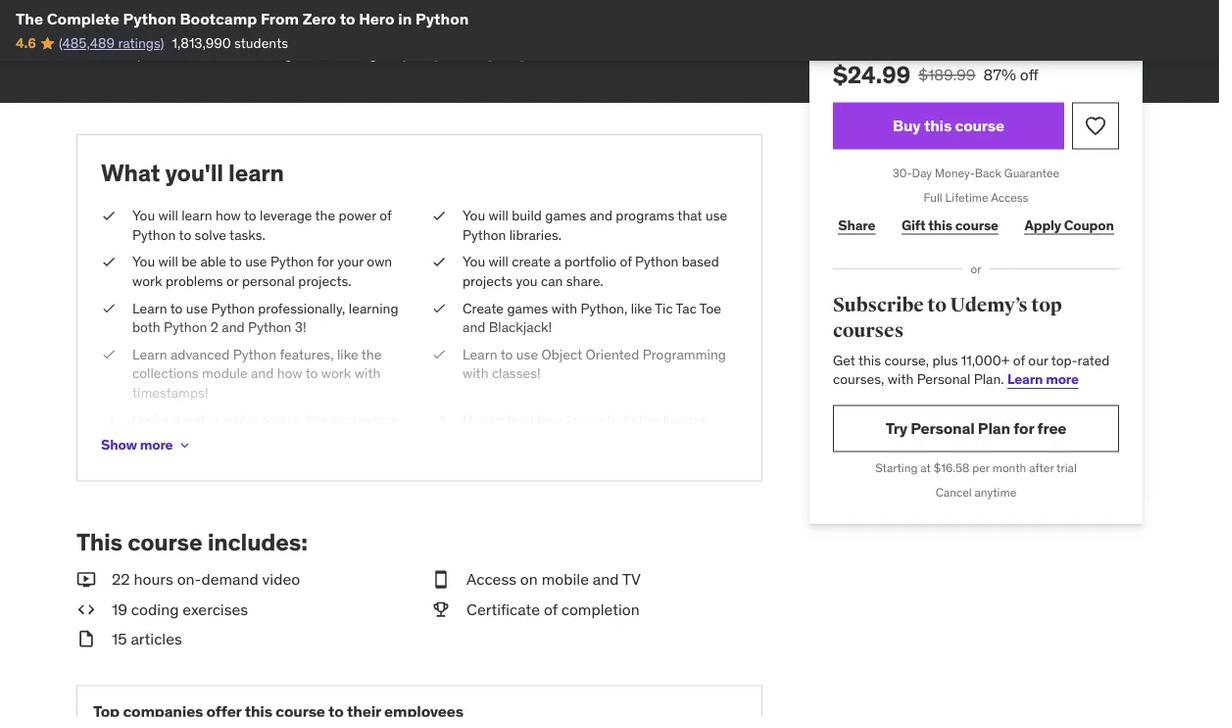 Task type: describe. For each thing, give the bounding box(es) containing it.
money-
[[935, 166, 975, 181]]

to up tasks.
[[244, 207, 257, 225]]

learn down the our
[[1008, 371, 1043, 388]]

and inside learn advanced python features, like the collections module and how to work with timestamps!
[[251, 365, 274, 383]]

projects
[[463, 272, 513, 290]]

games inside 'create games with python, like tic tac toe and blackjack!'
[[507, 299, 548, 317]]

blackjack!
[[489, 319, 552, 336]]

learn more
[[1008, 371, 1079, 388]]

able
[[200, 253, 226, 271]]

programs
[[616, 207, 675, 225]]

bootcamp
[[180, 8, 257, 28]]

share.
[[566, 272, 604, 290]]

what you'll learn
[[101, 158, 284, 187]]

use inside understand how to use both the jupyter notebook and create .py files
[[582, 411, 604, 429]]

rated
[[1078, 352, 1110, 369]]

the
[[16, 8, 43, 28]]

both inside learn to use python professionally, learning both python 2 and python 3!
[[132, 319, 160, 336]]

more for show more
[[140, 436, 173, 454]]

create inside you will create a portfolio of python based projects you can share.
[[512, 253, 551, 271]]

both inside understand how to use both the jupyter notebook and create .py files
[[607, 411, 636, 429]]

create inside understand how to use both the jupyter notebook and create .py files
[[553, 430, 592, 448]]

programming
[[643, 346, 726, 363]]

you will learn how to leverage the power of python to solve tasks.
[[132, 207, 392, 244]]

and inside learn to use python professionally, learning both python 2 and python 3!
[[222, 319, 245, 336]]

how inside you will learn how to leverage the power of python to solve tasks.
[[216, 207, 241, 225]]

of inside you will create a portfolio of python based projects you can share.
[[620, 253, 632, 271]]

at
[[921, 461, 931, 476]]

to inside understand how to use both the jupyter notebook and create .py files
[[566, 411, 579, 429]]

jose
[[147, 18, 173, 35]]

you'll
[[165, 158, 223, 187]]

xsmall image for understand how to use both the jupyter notebook and create .py files
[[431, 411, 447, 430]]

can
[[541, 272, 563, 290]]

use inside you will be able to use python for your own work problems or personal projects.
[[245, 253, 267, 271]]

$24.99
[[833, 60, 911, 90]]

xsmall image for learn to use python professionally, learning both python 2 and python 3!
[[101, 299, 117, 318]]

work inside you will be able to use python for your own work problems or personal projects.
[[132, 272, 162, 290]]

this for get
[[859, 352, 881, 369]]

python left 2
[[164, 319, 207, 336]]

learn for collections
[[132, 346, 167, 363]]

small image for 15
[[76, 629, 96, 650]]

features,
[[280, 346, 334, 363]]

zero
[[303, 8, 336, 28]]

[auto], arabic
[[402, 45, 484, 62]]

includes:
[[207, 528, 308, 557]]

you for you will build games and programs that use python libraries.
[[463, 207, 485, 225]]

get
[[833, 352, 856, 369]]

python up ratings)
[[123, 8, 176, 28]]

xsmall image for last updated 7/2023
[[76, 46, 92, 62]]

14 more button
[[531, 44, 580, 63]]

22 hours on-demand video
[[112, 569, 300, 589]]

you will be able to use python for your own work problems or personal projects.
[[132, 253, 392, 290]]

buy
[[893, 116, 921, 136]]

tac
[[676, 299, 697, 317]]

course,
[[885, 352, 929, 369]]

own
[[367, 253, 392, 271]]

full
[[924, 190, 943, 205]]

the complete python bootcamp from zero to hero in python
[[16, 8, 469, 28]]

to inside learn to use python professionally, learning both python 2 and python 3!
[[170, 299, 183, 317]]

with inside the learn to use object oriented programming with classes!
[[463, 365, 489, 383]]

problems
[[166, 272, 223, 290]]

show more button
[[101, 426, 192, 465]]

xsmall image for you will create a portfolio of python based projects you can share.
[[431, 253, 447, 272]]

the for learn advanced python features, like the collections module and how to work with timestamps!
[[362, 346, 382, 363]]

share
[[838, 216, 876, 234]]

subscribe to udemy's top courses
[[833, 293, 1062, 343]]

wishlist image
[[1084, 114, 1108, 138]]

buy this course button
[[833, 102, 1065, 149]]

xsmall image for you will build games and programs that use python libraries.
[[431, 206, 447, 226]]

tv
[[622, 569, 641, 589]]

learn for with
[[463, 346, 498, 363]]

starting
[[876, 461, 918, 476]]

be
[[182, 253, 197, 271]]

small image for 22
[[76, 569, 96, 591]]

hours
[[134, 569, 173, 589]]

use inside you will build games and programs that use python libraries.
[[706, 207, 728, 225]]

14
[[531, 45, 545, 62]]

python,
[[581, 299, 628, 317]]

a
[[554, 253, 561, 271]]

apply
[[1025, 216, 1062, 234]]

buy this course
[[893, 116, 1005, 136]]

you for you will be able to use python for your own work problems or personal projects.
[[132, 253, 155, 271]]

jupyter
[[662, 411, 706, 429]]

create
[[463, 299, 504, 317]]

apply coupon
[[1025, 216, 1114, 234]]

last updated 7/2023
[[100, 45, 229, 62]]

gift this course link
[[897, 206, 1004, 245]]

on-
[[177, 569, 201, 589]]

python inside learn advanced python features, like the collections module and how to work with timestamps!
[[233, 346, 276, 363]]

xsmall image for learn advanced python features, like the collections module and how to work with timestamps!
[[101, 345, 117, 364]]

back
[[975, 166, 1002, 181]]

by
[[129, 18, 143, 35]]

with inside 'create games with python, like tic tac toe and blackjack!'
[[552, 299, 578, 317]]

tasks.
[[230, 226, 266, 244]]

the inside you will learn how to leverage the power of python to solve tasks.
[[315, 207, 335, 225]]

completion
[[561, 599, 640, 619]]

starting at $16.58 per month after trial cancel anytime
[[876, 461, 1077, 500]]

module
[[202, 365, 248, 383]]

exercises
[[183, 599, 248, 619]]

professionally,
[[258, 299, 346, 317]]

xsmall image inside show more button
[[177, 438, 192, 453]]

will for build
[[489, 207, 509, 225]]

$189.99
[[919, 65, 976, 85]]

show
[[101, 436, 137, 454]]

per
[[973, 461, 990, 476]]

0 horizontal spatial access
[[467, 569, 517, 589]]

1 vertical spatial for
[[1014, 418, 1034, 438]]

use inside learn to use python professionally, learning both python 2 and python 3!
[[186, 299, 208, 317]]

lifetime
[[946, 190, 989, 205]]

small image for 19
[[76, 599, 96, 621]]

course for gift this course
[[956, 216, 999, 234]]

[auto]
[[488, 45, 525, 62]]

this for gift
[[929, 216, 953, 234]]

0 horizontal spatial like
[[306, 411, 328, 429]]

coding
[[131, 599, 179, 619]]

hero
[[359, 8, 395, 28]]

to inside the learn to use object oriented programming with classes!
[[501, 346, 513, 363]]

to left solve
[[179, 226, 191, 244]]

tic
[[655, 299, 673, 317]]

1,813,990
[[172, 34, 231, 52]]

apply coupon button
[[1020, 206, 1119, 245]]

learn for you'll
[[229, 158, 284, 187]]

gift this course
[[902, 216, 999, 234]]



Task type: locate. For each thing, give the bounding box(es) containing it.
xsmall image
[[101, 206, 117, 226], [101, 253, 117, 272], [101, 345, 117, 364], [101, 411, 117, 430], [431, 411, 447, 430]]

0 vertical spatial create
[[512, 253, 551, 271]]

python up module
[[233, 346, 276, 363]]

created by jose portilla
[[76, 18, 218, 35]]

you
[[132, 207, 155, 225], [463, 207, 485, 225], [132, 253, 155, 271], [463, 253, 485, 271]]

(485,489
[[59, 34, 115, 52]]

xsmall image for create games with python, like tic tac toe and blackjack!
[[431, 299, 447, 318]]

small image left 15
[[76, 629, 96, 650]]

with left classes!
[[463, 365, 489, 383]]

understand for understand complex topics, like decorators.
[[132, 411, 204, 429]]

understand for understand how to use both the jupyter notebook and create .py files
[[463, 411, 535, 429]]

python inside you will create a portfolio of python based projects you can share.
[[635, 253, 679, 271]]

2 vertical spatial course
[[128, 528, 202, 557]]

1 vertical spatial learn
[[182, 207, 212, 225]]

learn
[[229, 158, 284, 187], [182, 207, 212, 225]]

plan.
[[974, 371, 1004, 388]]

to inside subscribe to udemy's top courses
[[928, 293, 947, 317]]

small image left 19 on the left of the page
[[76, 599, 96, 621]]

courses,
[[833, 371, 885, 388]]

1 horizontal spatial access
[[991, 190, 1029, 205]]

classes!
[[492, 365, 541, 383]]

personal inside the get this course, plus 11,000+ of our top-rated courses, with personal plan.
[[917, 371, 971, 388]]

will inside you will learn how to leverage the power of python to solve tasks.
[[158, 207, 178, 225]]

2 horizontal spatial like
[[631, 299, 652, 317]]

1 horizontal spatial both
[[607, 411, 636, 429]]

understand inside understand how to use both the jupyter notebook and create .py files
[[463, 411, 535, 429]]

1 horizontal spatial like
[[337, 346, 358, 363]]

personal down plus
[[917, 371, 971, 388]]

collections
[[132, 365, 199, 383]]

0 vertical spatial small image
[[431, 569, 451, 591]]

you inside you will learn how to leverage the power of python to solve tasks.
[[132, 207, 155, 225]]

certificate of completion
[[467, 599, 640, 619]]

on
[[520, 569, 538, 589]]

1 horizontal spatial create
[[553, 430, 592, 448]]

and inside 'create games with python, like tic tac toe and blackjack!'
[[463, 319, 486, 336]]

this
[[924, 116, 952, 136], [929, 216, 953, 234], [859, 352, 881, 369]]

our
[[1029, 352, 1049, 369]]

xsmall image for understand complex topics, like decorators.
[[101, 411, 117, 430]]

to left udemy's
[[928, 293, 947, 317]]

0 horizontal spatial both
[[132, 319, 160, 336]]

0 horizontal spatial for
[[317, 253, 334, 271]]

this inside the get this course, plus 11,000+ of our top-rated courses, with personal plan.
[[859, 352, 881, 369]]

like right features,
[[337, 346, 358, 363]]

both
[[132, 319, 160, 336], [607, 411, 636, 429]]

create up you
[[512, 253, 551, 271]]

xsmall image for learn to use object oriented programming with classes!
[[431, 345, 447, 364]]

video
[[262, 569, 300, 589]]

small image left certificate
[[431, 599, 451, 621]]

decorators.
[[331, 411, 401, 429]]

1 vertical spatial this
[[929, 216, 953, 234]]

and right module
[[251, 365, 274, 383]]

1 vertical spatial like
[[337, 346, 358, 363]]

more right 14
[[548, 45, 580, 62]]

0 vertical spatial access
[[991, 190, 1029, 205]]

small image left the on
[[431, 569, 451, 591]]

learn up classes!
[[463, 346, 498, 363]]

1 small image from the top
[[76, 569, 96, 591]]

course inside button
[[955, 116, 1005, 136]]

ratings)
[[118, 34, 164, 52]]

access down back
[[991, 190, 1029, 205]]

learn inside the learn to use object oriented programming with classes!
[[463, 346, 498, 363]]

course up back
[[955, 116, 1005, 136]]

with up decorators.
[[355, 365, 381, 383]]

learn inside you will learn how to leverage the power of python to solve tasks.
[[182, 207, 212, 225]]

(485,489 ratings)
[[59, 34, 164, 52]]

use up personal at top
[[245, 253, 267, 271]]

how down features,
[[277, 365, 303, 383]]

to down features,
[[306, 365, 318, 383]]

the inside learn advanced python features, like the collections module and how to work with timestamps!
[[362, 346, 382, 363]]

xsmall image for you will be able to use python for your own work problems or personal projects.
[[101, 253, 117, 272]]

learn
[[132, 299, 167, 317], [132, 346, 167, 363], [463, 346, 498, 363], [1008, 371, 1043, 388]]

with inside learn advanced python features, like the collections module and how to work with timestamps!
[[355, 365, 381, 383]]

2 understand from the left
[[463, 411, 535, 429]]

this right gift
[[929, 216, 953, 234]]

0 vertical spatial both
[[132, 319, 160, 336]]

after
[[1030, 461, 1054, 476]]

1 vertical spatial small image
[[431, 599, 451, 621]]

of inside you will learn how to leverage the power of python to solve tasks.
[[380, 207, 392, 225]]

try personal plan for free
[[886, 418, 1067, 438]]

to down the learn to use object oriented programming with classes!
[[566, 411, 579, 429]]

of right power
[[380, 207, 392, 225]]

your
[[337, 253, 364, 271]]

for
[[317, 253, 334, 271], [1014, 418, 1034, 438]]

11,000+
[[962, 352, 1010, 369]]

,
[[525, 45, 528, 62]]

anytime
[[975, 485, 1017, 500]]

learn inside learn advanced python features, like the collections module and how to work with timestamps!
[[132, 346, 167, 363]]

updated
[[130, 45, 181, 62]]

to right zero
[[340, 8, 355, 28]]

xsmall image
[[76, 46, 92, 62], [431, 206, 447, 226], [431, 253, 447, 272], [101, 299, 117, 318], [431, 299, 447, 318], [431, 345, 447, 364], [177, 438, 192, 453]]

2 horizontal spatial more
[[1046, 371, 1079, 388]]

will for create
[[489, 253, 509, 271]]

english [auto], arabic [auto] , 14 more
[[353, 45, 580, 62]]

learn to use object oriented programming with classes!
[[463, 346, 726, 383]]

0 vertical spatial course
[[955, 116, 1005, 136]]

22
[[112, 569, 130, 589]]

1 horizontal spatial learn
[[229, 158, 284, 187]]

with inside the get this course, plus 11,000+ of our top-rated courses, with personal plan.
[[888, 371, 914, 388]]

to inside learn advanced python features, like the collections module and how to work with timestamps!
[[306, 365, 318, 383]]

0 vertical spatial more
[[548, 45, 580, 62]]

15
[[112, 629, 127, 649]]

top-
[[1052, 352, 1078, 369]]

small image
[[76, 569, 96, 591], [76, 599, 96, 621], [76, 629, 96, 650]]

for up projects. at left top
[[317, 253, 334, 271]]

more down top-
[[1046, 371, 1079, 388]]

use inside the learn to use object oriented programming with classes!
[[516, 346, 538, 363]]

use up .py
[[582, 411, 604, 429]]

will for learn
[[158, 207, 178, 225]]

how inside understand how to use both the jupyter notebook and create .py files
[[538, 411, 563, 429]]

more inside button
[[140, 436, 173, 454]]

how up solve
[[216, 207, 241, 225]]

certificate
[[467, 599, 540, 619]]

based
[[682, 253, 719, 271]]

0 horizontal spatial learn
[[182, 207, 212, 225]]

understand complex topics, like decorators.
[[132, 411, 401, 429]]

you inside you will create a portfolio of python based projects you can share.
[[463, 253, 485, 271]]

articles
[[131, 629, 182, 649]]

this inside button
[[924, 116, 952, 136]]

1 vertical spatial both
[[607, 411, 636, 429]]

you for you will learn how to leverage the power of python to solve tasks.
[[132, 207, 155, 225]]

you for you will create a portfolio of python based projects you can share.
[[463, 253, 485, 271]]

understand up notebook on the left bottom of page
[[463, 411, 535, 429]]

0 vertical spatial this
[[924, 116, 952, 136]]

the for understand how to use both the jupyter notebook and create .py files
[[639, 411, 659, 429]]

will down "what you'll learn"
[[158, 207, 178, 225]]

create games with python, like tic tac toe and blackjack!
[[463, 299, 721, 336]]

will inside you will be able to use python for your own work problems or personal projects.
[[158, 253, 178, 271]]

created
[[76, 18, 126, 35]]

mobile
[[542, 569, 589, 589]]

how down classes!
[[538, 411, 563, 429]]

complex
[[208, 411, 259, 429]]

the down the learning
[[362, 346, 382, 363]]

1 vertical spatial the
[[362, 346, 382, 363]]

of down access on mobile and tv
[[544, 599, 558, 619]]

1 vertical spatial how
[[277, 365, 303, 383]]

like left tic
[[631, 299, 652, 317]]

1 horizontal spatial for
[[1014, 418, 1034, 438]]

day
[[912, 166, 932, 181]]

for left free
[[1014, 418, 1034, 438]]

what
[[101, 158, 160, 187]]

tab list
[[810, 0, 985, 44]]

1 small image from the top
[[431, 569, 451, 591]]

1 vertical spatial more
[[1046, 371, 1079, 388]]

python left 3!
[[248, 319, 292, 336]]

0 horizontal spatial more
[[140, 436, 173, 454]]

and right notebook on the left bottom of page
[[527, 430, 550, 448]]

or up udemy's
[[971, 261, 982, 276]]

to up classes!
[[501, 346, 513, 363]]

2 english from the left
[[353, 45, 398, 62]]

python up personal at top
[[270, 253, 314, 271]]

3 small image from the top
[[76, 629, 96, 650]]

1 horizontal spatial the
[[362, 346, 382, 363]]

0 vertical spatial like
[[631, 299, 652, 317]]

0 horizontal spatial the
[[315, 207, 335, 225]]

0 vertical spatial for
[[317, 253, 334, 271]]

2 small image from the top
[[431, 599, 451, 621]]

1 vertical spatial work
[[321, 365, 351, 383]]

learn up the leverage
[[229, 158, 284, 187]]

to inside you will be able to use python for your own work problems or personal projects.
[[229, 253, 242, 271]]

with down course,
[[888, 371, 914, 388]]

course for buy this course
[[955, 116, 1005, 136]]

learn down "problems"
[[132, 299, 167, 317]]

1 vertical spatial games
[[507, 299, 548, 317]]

with down can
[[552, 299, 578, 317]]

python inside you will be able to use python for your own work problems or personal projects.
[[270, 253, 314, 271]]

jose portilla link
[[147, 18, 218, 35]]

work inside learn advanced python features, like the collections module and how to work with timestamps!
[[321, 365, 351, 383]]

the left power
[[315, 207, 335, 225]]

like
[[631, 299, 652, 317], [337, 346, 358, 363], [306, 411, 328, 429]]

1 horizontal spatial how
[[277, 365, 303, 383]]

will inside you will build games and programs that use python libraries.
[[489, 207, 509, 225]]

like right topics,
[[306, 411, 328, 429]]

projects.
[[298, 272, 352, 290]]

you
[[516, 272, 538, 290]]

0 horizontal spatial work
[[132, 272, 162, 290]]

understand down the timestamps!
[[132, 411, 204, 429]]

small image
[[431, 569, 451, 591], [431, 599, 451, 621]]

courses
[[833, 319, 904, 343]]

0 horizontal spatial create
[[512, 253, 551, 271]]

0 horizontal spatial how
[[216, 207, 241, 225]]

or left personal at top
[[226, 272, 239, 290]]

cancel
[[936, 485, 972, 500]]

like for the
[[337, 346, 358, 363]]

demand
[[201, 569, 259, 589]]

access up certificate
[[467, 569, 517, 589]]

more for learn more
[[1046, 371, 1079, 388]]

xsmall image for you will learn how to leverage the power of python to solve tasks.
[[101, 206, 117, 226]]

work left "problems"
[[132, 272, 162, 290]]

the up "files"
[[639, 411, 659, 429]]

to down "problems"
[[170, 299, 183, 317]]

games up 'blackjack!'
[[507, 299, 548, 317]]

1 english from the left
[[269, 45, 314, 62]]

leverage
[[260, 207, 312, 225]]

create left .py
[[553, 430, 592, 448]]

students
[[234, 34, 288, 52]]

of left the our
[[1013, 352, 1025, 369]]

for inside you will be able to use python for your own work problems or personal projects.
[[317, 253, 334, 271]]

2 vertical spatial how
[[538, 411, 563, 429]]

small image for certificate
[[431, 599, 451, 621]]

learn inside learn to use python professionally, learning both python 2 and python 3!
[[132, 299, 167, 317]]

0 vertical spatial personal
[[917, 371, 971, 388]]

1 vertical spatial course
[[956, 216, 999, 234]]

0 horizontal spatial understand
[[132, 411, 204, 429]]

will left the be
[[158, 253, 178, 271]]

2 vertical spatial more
[[140, 436, 173, 454]]

1 horizontal spatial english
[[353, 45, 398, 62]]

and left programs
[[590, 207, 613, 225]]

files
[[616, 430, 641, 448]]

trial
[[1057, 461, 1077, 476]]

and left tv
[[593, 569, 619, 589]]

python left solve
[[132, 226, 176, 244]]

1 vertical spatial personal
[[911, 418, 975, 438]]

subscribe
[[833, 293, 924, 317]]

python inside you will learn how to leverage the power of python to solve tasks.
[[132, 226, 176, 244]]

this for buy
[[924, 116, 952, 136]]

2 horizontal spatial the
[[639, 411, 659, 429]]

0 vertical spatial work
[[132, 272, 162, 290]]

you left the be
[[132, 253, 155, 271]]

english for english
[[269, 45, 314, 62]]

python up projects
[[463, 226, 506, 244]]

learn up collections at left bottom
[[132, 346, 167, 363]]

you left build at the left of the page
[[463, 207, 485, 225]]

personal inside try personal plan for free link
[[911, 418, 975, 438]]

advanced
[[170, 346, 230, 363]]

will left build at the left of the page
[[489, 207, 509, 225]]

english down hero
[[353, 45, 398, 62]]

use up classes!
[[516, 346, 538, 363]]

0 vertical spatial small image
[[76, 569, 96, 591]]

and inside you will build games and programs that use python libraries.
[[590, 207, 613, 225]]

you inside you will be able to use python for your own work problems or personal projects.
[[132, 253, 155, 271]]

course language image
[[245, 46, 261, 62]]

like inside learn advanced python features, like the collections module and how to work with timestamps!
[[337, 346, 358, 363]]

this up courses,
[[859, 352, 881, 369]]

games inside you will build games and programs that use python libraries.
[[545, 207, 586, 225]]

30-
[[893, 166, 912, 181]]

to right able
[[229, 253, 242, 271]]

0 vertical spatial how
[[216, 207, 241, 225]]

of right portfolio
[[620, 253, 632, 271]]

will inside you will create a portfolio of python based projects you can share.
[[489, 253, 509, 271]]

course up hours at the bottom of the page
[[128, 528, 202, 557]]

1,813,990 students
[[172, 34, 288, 52]]

both up collections at left bottom
[[132, 319, 160, 336]]

oriented
[[586, 346, 640, 363]]

closed captions image
[[330, 46, 345, 62]]

0 horizontal spatial english
[[269, 45, 314, 62]]

work down features,
[[321, 365, 351, 383]]

udemy's
[[950, 293, 1028, 317]]

the inside understand how to use both the jupyter notebook and create .py files
[[639, 411, 659, 429]]

more right show in the left bottom of the page
[[140, 436, 173, 454]]

off
[[1020, 65, 1039, 85]]

games up libraries.
[[545, 207, 586, 225]]

plan
[[978, 418, 1011, 438]]

python up 2
[[211, 299, 255, 317]]

english for english [auto], arabic [auto] , 14 more
[[353, 45, 398, 62]]

will for be
[[158, 253, 178, 271]]

0 vertical spatial games
[[545, 207, 586, 225]]

access inside 30-day money-back guarantee full lifetime access
[[991, 190, 1029, 205]]

this right buy
[[924, 116, 952, 136]]

and inside understand how to use both the jupyter notebook and create .py files
[[527, 430, 550, 448]]

learn up solve
[[182, 207, 212, 225]]

you down what
[[132, 207, 155, 225]]

1 horizontal spatial or
[[971, 261, 982, 276]]

how inside learn advanced python features, like the collections module and how to work with timestamps!
[[277, 365, 303, 383]]

english down "from" on the top left of page
[[269, 45, 314, 62]]

understand how to use both the jupyter notebook and create .py files
[[463, 411, 706, 448]]

toe
[[700, 299, 721, 317]]

small image for access
[[431, 569, 451, 591]]

python left based
[[635, 253, 679, 271]]

0 vertical spatial learn
[[229, 158, 284, 187]]

1 vertical spatial small image
[[76, 599, 96, 621]]

learn for both
[[132, 299, 167, 317]]

both up "files"
[[607, 411, 636, 429]]

try personal plan for free link
[[833, 405, 1119, 452]]

this
[[76, 528, 123, 557]]

english
[[269, 45, 314, 62], [353, 45, 398, 62]]

1 horizontal spatial work
[[321, 365, 351, 383]]

to
[[340, 8, 355, 28], [244, 207, 257, 225], [179, 226, 191, 244], [229, 253, 242, 271], [928, 293, 947, 317], [170, 299, 183, 317], [501, 346, 513, 363], [306, 365, 318, 383], [566, 411, 579, 429]]

use right that
[[706, 207, 728, 225]]

2 small image from the top
[[76, 599, 96, 621]]

2 horizontal spatial how
[[538, 411, 563, 429]]

1 understand from the left
[[132, 411, 204, 429]]

1 vertical spatial create
[[553, 430, 592, 448]]

like for tic
[[631, 299, 652, 317]]

python inside you will build games and programs that use python libraries.
[[463, 226, 506, 244]]

use down "problems"
[[186, 299, 208, 317]]

0 vertical spatial the
[[315, 207, 335, 225]]

1 horizontal spatial understand
[[463, 411, 535, 429]]

free
[[1038, 418, 1067, 438]]

python up [auto], arabic
[[416, 8, 469, 28]]

2 vertical spatial the
[[639, 411, 659, 429]]

small image left 22
[[76, 569, 96, 591]]

or inside you will be able to use python for your own work problems or personal projects.
[[226, 272, 239, 290]]

will up projects
[[489, 253, 509, 271]]

learn for will
[[182, 207, 212, 225]]

0 horizontal spatial or
[[226, 272, 239, 290]]

2 vertical spatial like
[[306, 411, 328, 429]]

like inside 'create games with python, like tic tac toe and blackjack!'
[[631, 299, 652, 317]]

personal up the "$16.58"
[[911, 418, 975, 438]]

you inside you will build games and programs that use python libraries.
[[463, 207, 485, 225]]

course down lifetime
[[956, 216, 999, 234]]

1 vertical spatial access
[[467, 569, 517, 589]]

you up projects
[[463, 253, 485, 271]]

month
[[993, 461, 1027, 476]]

of inside the get this course, plus 11,000+ of our top-rated courses, with personal plan.
[[1013, 352, 1025, 369]]

guarantee
[[1005, 166, 1060, 181]]

3!
[[295, 319, 307, 336]]

and right 2
[[222, 319, 245, 336]]

and down create
[[463, 319, 486, 336]]

with
[[552, 299, 578, 317], [355, 365, 381, 383], [463, 365, 489, 383], [888, 371, 914, 388]]

1 horizontal spatial more
[[548, 45, 580, 62]]

2 vertical spatial this
[[859, 352, 881, 369]]

personal
[[242, 272, 295, 290]]

2 vertical spatial small image
[[76, 629, 96, 650]]



Task type: vqa. For each thing, say whether or not it's contained in the screenshot.
THE 34
no



